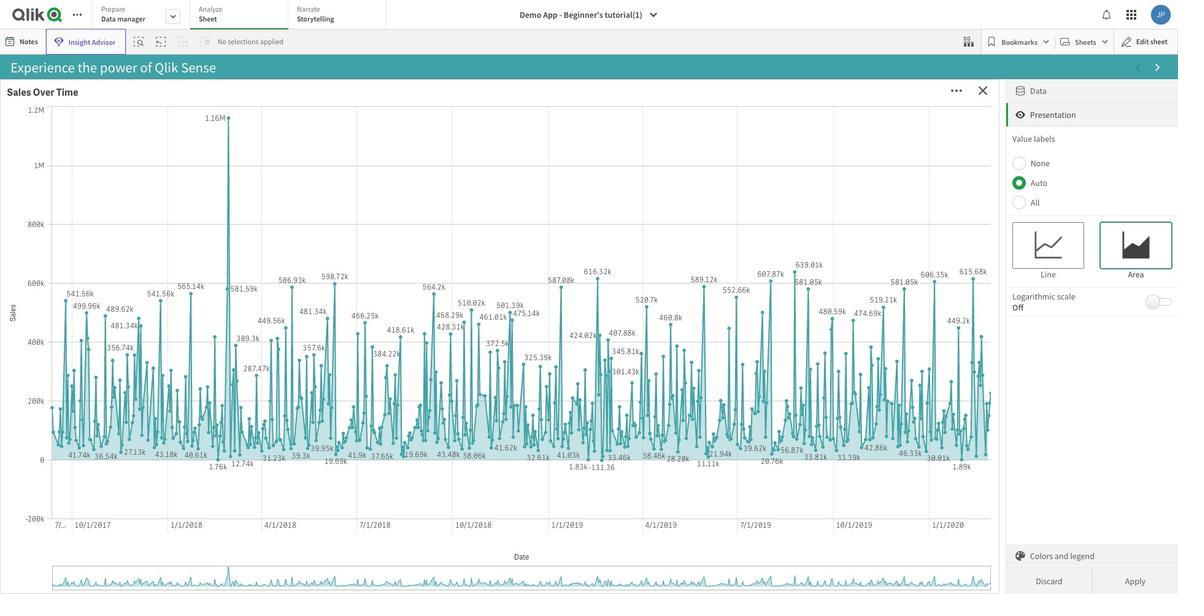 Task type: describe. For each thing, give the bounding box(es) containing it.
honda
[[626, 373, 647, 383]]

john davis
[[598, 462, 633, 472]]

sheets
[[1075, 37, 1097, 46]]

colors
[[1030, 550, 1053, 562]]

fast
[[249, 134, 282, 159]]

only qlik sense lets you freely search and explore across all your data...as fast as you can click
[[23, 106, 569, 159]]

region inside application
[[1032, 303, 1063, 316]]

presentation
[[1030, 109, 1076, 120]]

application containing only qlik sense lets you freely search and explore across all your data...as fast as you can click
[[6, 85, 587, 504]]

sales for sales by product line
[[696, 303, 720, 316]]

freely
[[232, 106, 279, 132]]

see
[[427, 329, 456, 355]]

value
[[1013, 133, 1032, 144]]

one
[[198, 329, 230, 355]]

0 horizontal spatial region
[[611, 221, 636, 232]]

demo app - beginner's tutorial(1)
[[520, 9, 643, 20]]

notes button
[[2, 32, 43, 52]]

lets
[[162, 106, 193, 132]]

line inside exploration menu region
[[1041, 268, 1056, 280]]

per
[[1015, 303, 1030, 316]]

1 horizontal spatial sheet
[[758, 534, 811, 562]]

sales per region
[[989, 303, 1063, 316]]

line_chart_line
[[1035, 231, 1062, 258]]

sales per region application
[[982, 297, 1173, 504]]

and inside exploration menu region
[[1055, 550, 1069, 562]]

john davis optional. 6 of 19 row
[[592, 458, 678, 476]]

carry
[[571, 534, 620, 562]]

no selections applied
[[218, 37, 284, 46]]

logarithmic
[[1013, 291, 1056, 302]]

all
[[1031, 197, 1040, 208]]

uk
[[598, 317, 608, 327]]

edit sheet
[[1136, 37, 1168, 46]]

sales by product line application
[[689, 297, 977, 504]]

logarithmic scale off
[[1013, 291, 1076, 313]]

step back image
[[156, 37, 166, 47]]

from
[[624, 534, 671, 562]]

and inside click on a value(s) in one of these list boxes and see how the data changes
[[391, 329, 423, 355]]

over
[[33, 86, 54, 99]]

value labels
[[1013, 133, 1055, 144]]

sheet
[[199, 14, 217, 23]]

next: see your selections carry from sheet to sheet button
[[14, 510, 1165, 585]]

brenda gibson
[[598, 391, 645, 400]]

brenda
[[598, 391, 621, 400]]

prepare data manager
[[101, 4, 145, 23]]

bookmarks
[[1002, 37, 1038, 46]]

demo app - beginner's tutorial(1) button
[[512, 5, 666, 25]]

laychak
[[618, 426, 644, 436]]

carolyn halmon optional. 3 of 19 row
[[592, 405, 678, 423]]

amanda honda
[[598, 373, 647, 383]]

2019 optional. 3 of 5 row
[[592, 150, 684, 168]]

and inside only qlik sense lets you freely search and explore across all your data...as fast as you can click
[[344, 106, 376, 132]]

advisor
[[92, 37, 116, 46]]

data inside prepare data manager
[[101, 14, 116, 23]]

across
[[447, 106, 503, 132]]

dennis johnson
[[598, 444, 650, 454]]

sales by product line
[[696, 303, 791, 316]]

next:
[[326, 534, 378, 562]]

of
[[234, 329, 251, 355]]

data...as
[[174, 134, 246, 159]]

johnson
[[622, 444, 650, 454]]

sales over time
[[7, 86, 78, 99]]

see
[[382, 534, 417, 562]]

in
[[179, 329, 194, 355]]

auto
[[1031, 177, 1048, 188]]

line_chart_area button
[[1100, 222, 1172, 268]]

qlik
[[67, 106, 102, 132]]

explore
[[380, 106, 443, 132]]

legend
[[1070, 550, 1095, 562]]

year
[[611, 94, 626, 105]]

labels
[[1034, 133, 1055, 144]]

colors and legend
[[1030, 550, 1095, 562]]

sheet inside button
[[1151, 37, 1168, 46]]

apply
[[1125, 576, 1146, 587]]

gibson
[[622, 391, 645, 400]]

click
[[21, 329, 64, 355]]

list
[[306, 329, 332, 355]]

0 vertical spatial you
[[197, 106, 228, 132]]

smart search image
[[134, 37, 144, 47]]

davis
[[616, 462, 633, 472]]

tutorial(1)
[[605, 9, 643, 20]]

as
[[285, 134, 305, 159]]

kathy clinton
[[598, 497, 641, 507]]

next: see your selections carry from sheet to sheet
[[326, 534, 811, 562]]



Task type: locate. For each thing, give the bounding box(es) containing it.
data up presentation
[[1030, 85, 1047, 96]]

sheet left to
[[675, 534, 728, 562]]

search
[[283, 106, 340, 132]]

dennis johnson optional. 5 of 19 row
[[592, 440, 678, 458]]

your inside only qlik sense lets you freely search and explore across all your data...as fast as you can click
[[531, 106, 569, 132]]

analyze sheet
[[199, 4, 222, 23]]

1 horizontal spatial sales
[[696, 303, 720, 316]]

region
[[611, 221, 636, 232], [1032, 303, 1063, 316]]

narrate
[[297, 4, 320, 14]]

sales left by
[[696, 303, 720, 316]]

sheets button
[[1058, 32, 1111, 52]]

spain
[[598, 299, 616, 309]]

1 horizontal spatial you
[[309, 134, 340, 159]]

data down prepare at the top left of page
[[101, 14, 116, 23]]

your right all
[[531, 106, 569, 132]]

0 horizontal spatial your
[[422, 534, 464, 562]]

-
[[559, 9, 562, 20]]

selections inside button
[[469, 534, 566, 562]]

off
[[1013, 302, 1024, 313]]

click on a value(s) in one of these list boxes and see how the data changes
[[21, 329, 571, 383]]

1 horizontal spatial line
[[1041, 268, 1056, 280]]

2 horizontal spatial and
[[1055, 550, 1069, 562]]

1 vertical spatial you
[[309, 134, 340, 159]]

2 horizontal spatial sales
[[989, 303, 1013, 316]]

0 horizontal spatial line
[[772, 303, 791, 316]]

click
[[379, 134, 418, 159]]

0 horizontal spatial you
[[197, 106, 228, 132]]

sales
[[7, 86, 31, 99], [696, 303, 720, 316], [989, 303, 1013, 316]]

sales for sales per region
[[989, 303, 1013, 316]]

boxes
[[336, 329, 387, 355]]

exploration menu region
[[1006, 79, 1178, 594]]

japan
[[598, 263, 617, 273]]

selections tool image
[[964, 37, 974, 47]]

edit sheet button
[[1114, 29, 1178, 55]]

tab list
[[92, 0, 391, 31]]

2019
[[651, 154, 668, 164]]

sales left the over
[[7, 86, 31, 99]]

data
[[533, 329, 571, 355]]

manager
[[117, 14, 145, 23]]

discard
[[1036, 576, 1063, 587]]

beginner's
[[564, 9, 603, 20]]

kathy
[[598, 497, 616, 507]]

1 horizontal spatial data
[[1030, 85, 1047, 96]]

discard button
[[1006, 568, 1092, 594]]

app
[[543, 9, 558, 20]]

prepare
[[101, 4, 125, 14]]

your inside next: see your selections carry from sheet to sheet button
[[422, 534, 464, 562]]

amanda honda optional. 1 of 19 row
[[592, 369, 678, 387]]

narrate storytelling
[[297, 4, 334, 23]]

david laychak optional. 4 of 19 row
[[592, 423, 678, 440]]

storytelling
[[297, 14, 334, 23]]

nordic
[[598, 281, 619, 291]]

0 vertical spatial your
[[531, 106, 569, 132]]

0 vertical spatial line
[[1041, 268, 1056, 280]]

manager
[[611, 349, 642, 359]]

these
[[255, 329, 302, 355]]

uk optional. 5 of 7 row
[[592, 313, 678, 331]]

area
[[1128, 268, 1144, 280]]

0 horizontal spatial sales
[[7, 86, 31, 99]]

on
[[68, 329, 90, 355]]

how
[[460, 329, 498, 355]]

insight
[[68, 37, 90, 46]]

by
[[722, 303, 733, 316]]

james peterson image
[[1151, 5, 1171, 25]]

next sheet: product details image
[[1153, 63, 1163, 73]]

no
[[218, 37, 226, 46]]

line_chart_line button
[[1013, 222, 1084, 268]]

apply button
[[1092, 568, 1178, 594]]

a
[[94, 329, 103, 355]]

application
[[6, 85, 587, 504]]

0 horizontal spatial selections
[[228, 37, 259, 46]]

and left see
[[391, 329, 423, 355]]

data
[[101, 14, 116, 23], [1030, 85, 1047, 96]]

analyze
[[199, 4, 222, 14]]

sales left per
[[989, 303, 1013, 316]]

1 vertical spatial selections
[[469, 534, 566, 562]]

david
[[598, 426, 616, 436]]

0 horizontal spatial and
[[344, 106, 376, 132]]

can
[[344, 134, 375, 159]]

product
[[735, 303, 770, 316]]

1 horizontal spatial selections
[[469, 534, 566, 562]]

0 vertical spatial and
[[344, 106, 376, 132]]

next: see your selections carry from sheet to sheet application
[[0, 0, 1178, 594], [6, 509, 1173, 589]]

0 horizontal spatial sheet
[[675, 534, 728, 562]]

insight advisor
[[68, 37, 116, 46]]

changes
[[260, 357, 332, 383]]

you
[[197, 106, 228, 132], [309, 134, 340, 159]]

david laychak
[[598, 426, 644, 436]]

you right as
[[309, 134, 340, 159]]

carolyn halmon
[[598, 408, 649, 418]]

1 vertical spatial and
[[391, 329, 423, 355]]

and right colors
[[1055, 550, 1069, 562]]

1 horizontal spatial region
[[1032, 303, 1063, 316]]

value(s)
[[107, 329, 175, 355]]

to
[[733, 534, 754, 562]]

none
[[1031, 158, 1050, 169]]

region down logarithmic
[[1032, 303, 1063, 316]]

all
[[507, 106, 527, 132]]

demo
[[520, 9, 541, 20]]

1 horizontal spatial your
[[531, 106, 569, 132]]

0 horizontal spatial data
[[101, 14, 116, 23]]

applied
[[260, 37, 284, 46]]

dennis
[[598, 444, 620, 454]]

line inside application
[[772, 303, 791, 316]]

john
[[598, 462, 614, 472]]

tab list containing prepare
[[92, 0, 391, 31]]

time
[[56, 86, 78, 99]]

carolyn
[[598, 408, 622, 418]]

2 horizontal spatial sheet
[[1151, 37, 1168, 46]]

sheet right edit
[[1151, 37, 1168, 46]]

1 vertical spatial data
[[1030, 85, 1047, 96]]

brenda gibson optional. 2 of 19 row
[[592, 387, 678, 405]]

bookmarks button
[[985, 32, 1053, 52]]

1 vertical spatial line
[[772, 303, 791, 316]]

1 vertical spatial region
[[1032, 303, 1063, 316]]

line up logarithmic
[[1041, 268, 1056, 280]]

and
[[344, 106, 376, 132], [391, 329, 423, 355], [1055, 550, 1069, 562]]

and up can
[[344, 106, 376, 132]]

1 vertical spatial your
[[422, 534, 464, 562]]

you up data...as
[[197, 106, 228, 132]]

line_chart_area
[[1123, 231, 1150, 258]]

your right see on the left of the page
[[422, 534, 464, 562]]

nordic optional. 3 of 7 row
[[592, 278, 678, 295]]

0 vertical spatial region
[[611, 221, 636, 232]]

sales for sales over time
[[7, 86, 31, 99]]

amanda
[[598, 373, 624, 383]]

sheet right to
[[758, 534, 811, 562]]

scale
[[1057, 291, 1076, 302]]

the
[[502, 329, 530, 355]]

0 vertical spatial data
[[101, 14, 116, 23]]

1 horizontal spatial and
[[391, 329, 423, 355]]

region up japan
[[611, 221, 636, 232]]

only
[[23, 106, 63, 132]]

0 vertical spatial selections
[[228, 37, 259, 46]]

data inside exploration menu region
[[1030, 85, 1047, 96]]

2 vertical spatial and
[[1055, 550, 1069, 562]]

line right product
[[772, 303, 791, 316]]



Task type: vqa. For each thing, say whether or not it's contained in the screenshot.
Sales related to Sales by Product Line
yes



